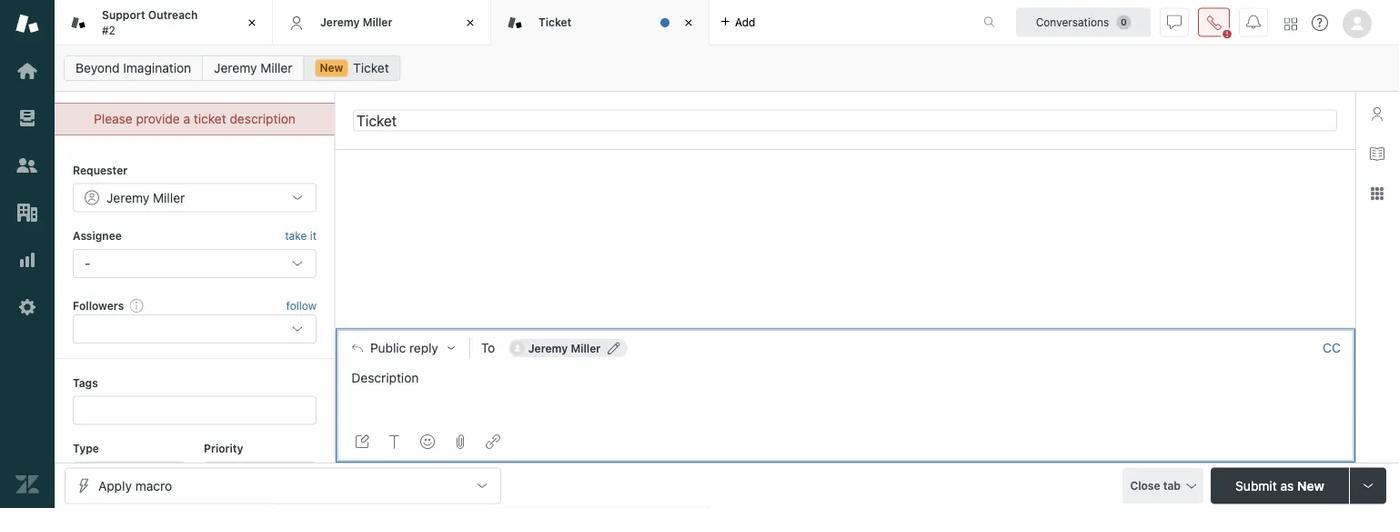 Task type: locate. For each thing, give the bounding box(es) containing it.
1 horizontal spatial ticket
[[539, 16, 572, 28]]

followers
[[73, 299, 124, 312]]

to
[[481, 341, 495, 356]]

tags
[[73, 377, 98, 390]]

public reply
[[370, 341, 438, 356]]

cc button
[[1323, 340, 1341, 357]]

0 vertical spatial ticket
[[539, 16, 572, 28]]

1 vertical spatial ticket
[[353, 61, 389, 76]]

miller
[[363, 16, 393, 28], [260, 61, 293, 76], [153, 190, 185, 205], [571, 342, 601, 355]]

close image
[[243, 14, 261, 32], [680, 14, 698, 32]]

ticket
[[194, 111, 226, 126]]

submit
[[1236, 479, 1277, 494]]

take it button
[[285, 227, 317, 246]]

jeremy miller link
[[202, 56, 304, 81]]

knowledge image
[[1370, 147, 1385, 161]]

2 close image from the left
[[680, 14, 698, 32]]

new right as
[[1298, 479, 1325, 494]]

apps image
[[1370, 187, 1385, 201]]

add button
[[710, 0, 767, 45]]

0 horizontal spatial new
[[320, 61, 343, 74]]

#2
[[102, 24, 115, 36]]

notifications image
[[1247, 15, 1261, 30]]

conversations
[[1036, 16, 1110, 29]]

0 horizontal spatial close image
[[243, 14, 261, 32]]

new inside secondary element
[[320, 61, 343, 74]]

jeremy miller
[[320, 16, 393, 28], [214, 61, 293, 76], [106, 190, 185, 205], [528, 342, 601, 355]]

0 vertical spatial new
[[320, 61, 343, 74]]

outreach
[[148, 9, 198, 21]]

Public reply composer text field
[[344, 368, 1348, 406]]

add attachment image
[[453, 435, 468, 450]]

jeremy
[[320, 16, 360, 28], [214, 61, 257, 76], [106, 190, 149, 205], [528, 342, 568, 355]]

ticket right close icon
[[539, 16, 572, 28]]

assignee element
[[73, 249, 317, 278]]

Tags field
[[86, 402, 299, 420]]

close tab button
[[1122, 468, 1204, 507]]

Subject field
[[353, 110, 1338, 131]]

tab
[[1164, 480, 1181, 493]]

miller inside tab
[[363, 16, 393, 28]]

type
[[73, 443, 99, 456]]

secondary element
[[55, 50, 1400, 86]]

description
[[352, 371, 419, 386]]

jeremy miller inside tab
[[320, 16, 393, 28]]

admin image
[[15, 296, 39, 319]]

macro
[[135, 479, 172, 494]]

tab
[[55, 0, 273, 45]]

ticket
[[539, 16, 572, 28], [353, 61, 389, 76]]

new
[[320, 61, 343, 74], [1298, 479, 1325, 494]]

edit user image
[[608, 342, 621, 355]]

1 vertical spatial new
[[1298, 479, 1325, 494]]

views image
[[15, 106, 39, 130]]

customer context image
[[1370, 106, 1385, 121]]

draft mode image
[[355, 435, 369, 450]]

ticket down jeremy miller tab
[[353, 61, 389, 76]]

0 horizontal spatial ticket
[[353, 61, 389, 76]]

jeremy inside tab
[[320, 16, 360, 28]]

zendesk support image
[[15, 12, 39, 35]]

support outreach #2
[[102, 9, 198, 36]]

ticket tab
[[491, 0, 710, 45]]

close image left the add popup button
[[680, 14, 698, 32]]

as
[[1281, 479, 1294, 494]]

close image up jeremy miller link
[[243, 14, 261, 32]]

new down jeremy miller tab
[[320, 61, 343, 74]]

assignee
[[73, 230, 122, 242]]

reporting image
[[15, 248, 39, 272]]

1 horizontal spatial close image
[[680, 14, 698, 32]]

organizations image
[[15, 201, 39, 225]]

get help image
[[1312, 15, 1329, 31]]

close
[[1131, 480, 1161, 493]]

imagination
[[123, 61, 191, 76]]

submit as new
[[1236, 479, 1325, 494]]



Task type: vqa. For each thing, say whether or not it's contained in the screenshot.
#1 tab
no



Task type: describe. For each thing, give the bounding box(es) containing it.
format text image
[[388, 435, 402, 450]]

reply
[[409, 341, 438, 356]]

tabs tab list
[[55, 0, 965, 45]]

miller inside the requester element
[[153, 190, 185, 205]]

requester element
[[73, 183, 317, 212]]

jeremy miller tab
[[273, 0, 491, 45]]

description
[[230, 111, 296, 126]]

follow button
[[286, 298, 317, 314]]

-
[[85, 256, 90, 271]]

tab containing support outreach
[[55, 0, 273, 45]]

add
[[735, 16, 756, 29]]

close image inside 'ticket' tab
[[680, 14, 698, 32]]

1 horizontal spatial new
[[1298, 479, 1325, 494]]

jeremy miller inside the requester element
[[106, 190, 185, 205]]

add link (cmd k) image
[[486, 435, 500, 450]]

1 close image from the left
[[243, 14, 261, 32]]

beyond imagination
[[76, 61, 191, 76]]

cc
[[1323, 341, 1341, 356]]

please provide a ticket description
[[94, 111, 296, 126]]

main element
[[0, 0, 55, 509]]

insert emojis image
[[420, 435, 435, 450]]

get started image
[[15, 59, 39, 83]]

customers image
[[15, 154, 39, 177]]

beyond imagination link
[[64, 56, 203, 81]]

follow
[[286, 299, 317, 312]]

public
[[370, 341, 406, 356]]

ticket inside tab
[[539, 16, 572, 28]]

apply macro
[[98, 479, 172, 494]]

close tab
[[1131, 480, 1181, 493]]

priority
[[204, 443, 243, 456]]

it
[[310, 230, 317, 242]]

millerjeremy500@gmail.com image
[[510, 341, 525, 356]]

please
[[94, 111, 133, 126]]

jeremy miller inside secondary element
[[214, 61, 293, 76]]

info on adding followers image
[[129, 298, 144, 313]]

a
[[183, 111, 190, 126]]

jeremy inside secondary element
[[214, 61, 257, 76]]

displays possible ticket submission types image
[[1361, 479, 1376, 494]]

minimize composer image
[[838, 321, 853, 336]]

conversations button
[[1016, 8, 1151, 37]]

apply
[[98, 479, 132, 494]]

zendesk image
[[15, 473, 39, 497]]

provide
[[136, 111, 180, 126]]

zendesk products image
[[1285, 18, 1298, 30]]

take
[[285, 230, 307, 242]]

beyond
[[76, 61, 120, 76]]

support
[[102, 9, 145, 21]]

ticket inside secondary element
[[353, 61, 389, 76]]

button displays agent's chat status as invisible. image
[[1167, 15, 1182, 30]]

followers element
[[73, 315, 317, 344]]

jeremy inside the requester element
[[106, 190, 149, 205]]

public reply button
[[336, 329, 469, 368]]

take it
[[285, 230, 317, 242]]

miller inside secondary element
[[260, 61, 293, 76]]

requester
[[73, 164, 128, 177]]

close image
[[461, 14, 480, 32]]



